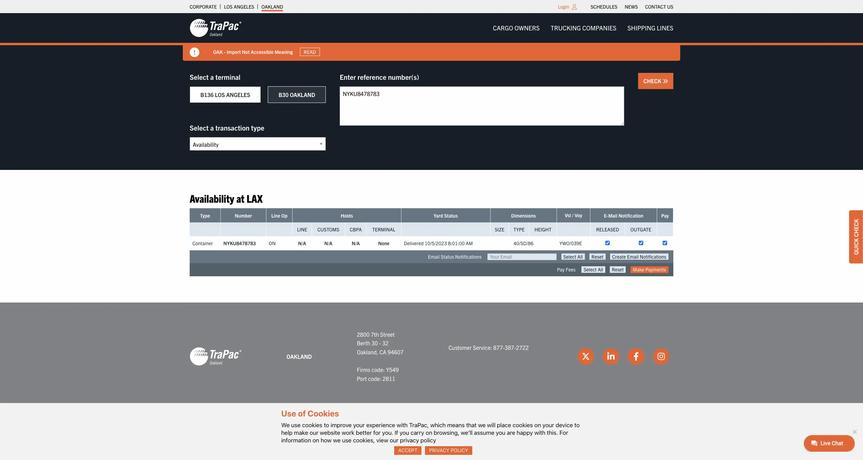 Task type: describe. For each thing, give the bounding box(es) containing it.
shipping lines link
[[622, 21, 679, 35]]

privacy inside footer
[[510, 419, 529, 425]]

fees
[[566, 267, 576, 273]]

notification
[[619, 213, 643, 219]]

op
[[281, 213, 287, 219]]

transaction
[[215, 123, 250, 132]]

llc
[[387, 419, 395, 425]]

b30 oakland
[[279, 91, 315, 98]]

2811
[[383, 375, 395, 382]]

terminal
[[372, 226, 395, 233]]

privacy
[[400, 437, 419, 444]]

safety & security | legal terms & privacy | tariff
[[426, 419, 548, 425]]

cbpa
[[350, 226, 362, 233]]

view
[[376, 437, 388, 444]]

delivered
[[404, 240, 424, 247]]

b136 los angeles
[[200, 91, 250, 98]]

trucking
[[551, 24, 581, 32]]

use of cookies we use cookies to improve your experience with trapac, which means that we will place cookies on your device to help make our website work better for you. if you carry on browsing, we'll assume you are happy with this. for information on how we use cookies, view our privacy policy
[[281, 409, 580, 444]]

make
[[633, 267, 644, 273]]

legal terms & privacy link
[[474, 419, 529, 425]]

accessible
[[251, 49, 274, 55]]

877-
[[493, 344, 505, 351]]

all
[[316, 419, 324, 425]]

yard status
[[434, 213, 458, 219]]

legal
[[474, 419, 488, 425]]

check inside quick check link
[[853, 219, 860, 237]]

0 vertical spatial use
[[291, 422, 301, 429]]

number
[[235, 213, 252, 219]]

1 vertical spatial with
[[534, 429, 545, 436]]

- inside "2800 7th street berth 30 - 32 oakland, ca 94607"
[[379, 340, 381, 347]]

select a transaction type
[[190, 123, 264, 132]]

for
[[560, 429, 568, 436]]

not
[[242, 49, 250, 55]]

privacy inside privacy policy link
[[429, 448, 449, 453]]

quick check
[[853, 219, 860, 255]]

los angeles
[[224, 3, 254, 10]]

no image
[[851, 428, 858, 435]]

nyku8478783
[[223, 240, 256, 247]]

all rights reserved. trapac llc © 2023
[[316, 419, 412, 425]]

oak - import not accessible meaning
[[213, 49, 293, 55]]

safety
[[426, 419, 443, 425]]

am
[[466, 240, 473, 247]]

cargo
[[493, 24, 513, 32]]

1 vertical spatial code:
[[368, 375, 381, 382]]

for
[[373, 429, 381, 436]]

/
[[572, 212, 574, 219]]

trapac
[[368, 419, 386, 425]]

1 vertical spatial use
[[342, 437, 352, 444]]

cargo owners
[[493, 24, 540, 32]]

berth
[[357, 340, 370, 347]]

3 n/a from the left
[[352, 240, 360, 247]]

pay fees
[[557, 267, 576, 273]]

use
[[281, 409, 296, 419]]

2 & from the left
[[505, 419, 509, 425]]

e-
[[604, 213, 608, 219]]

trapac,
[[409, 422, 429, 429]]

schedules link
[[591, 2, 618, 11]]

import
[[227, 49, 241, 55]]

contact
[[645, 3, 666, 10]]

0 horizontal spatial -
[[224, 49, 226, 55]]

payments
[[646, 267, 666, 273]]

0 vertical spatial with
[[397, 422, 408, 429]]

ca
[[380, 349, 386, 355]]

light image
[[572, 4, 577, 10]]

delivered 10/5/2023 8:01:00 am
[[404, 240, 473, 247]]

line for line op
[[271, 213, 280, 219]]

1 vertical spatial angeles
[[226, 91, 250, 98]]

work
[[342, 429, 354, 436]]

login link
[[558, 3, 569, 10]]

companies
[[582, 24, 617, 32]]

select for select a transaction type
[[190, 123, 209, 132]]

0 horizontal spatial on
[[313, 437, 319, 444]]

2722
[[516, 344, 529, 351]]

height
[[535, 226, 552, 233]]

yard
[[434, 213, 443, 219]]

read
[[304, 49, 316, 55]]

solid image
[[190, 48, 199, 57]]

browsing,
[[434, 429, 459, 436]]

select a terminal
[[190, 73, 240, 81]]

size
[[495, 226, 504, 233]]

0 vertical spatial code:
[[372, 366, 385, 373]]

0 vertical spatial oakland
[[262, 3, 283, 10]]

1 horizontal spatial type
[[514, 226, 525, 233]]

enter
[[340, 73, 356, 81]]

1 vertical spatial we
[[333, 437, 341, 444]]

owners
[[515, 24, 540, 32]]

which
[[430, 422, 446, 429]]

pay for pay
[[661, 213, 669, 219]]

94607
[[388, 349, 404, 355]]

street
[[380, 331, 395, 338]]

news
[[625, 3, 638, 10]]

that
[[466, 422, 477, 429]]

e-mail notification
[[604, 213, 643, 219]]

oakland,
[[357, 349, 378, 355]]

2023
[[401, 419, 412, 425]]

policy
[[451, 448, 468, 453]]

this.
[[547, 429, 558, 436]]

1 | from the left
[[471, 419, 473, 425]]

387-
[[505, 344, 516, 351]]

safety & security link
[[426, 419, 470, 425]]

shipping lines
[[628, 24, 673, 32]]

email status notifications
[[428, 254, 482, 260]]

contact us link
[[645, 2, 673, 11]]

if
[[395, 429, 398, 436]]

0 vertical spatial los
[[224, 3, 233, 10]]

terms
[[489, 419, 504, 425]]

holds
[[341, 213, 353, 219]]



Task type: locate. For each thing, give the bounding box(es) containing it.
los right b136
[[215, 91, 225, 98]]

0 horizontal spatial you
[[400, 429, 409, 436]]

2 select from the top
[[190, 123, 209, 132]]

0 vertical spatial select
[[190, 73, 209, 81]]

a for transaction
[[210, 123, 214, 132]]

a left transaction
[[210, 123, 214, 132]]

ywo/039e
[[560, 240, 582, 247]]

0 horizontal spatial your
[[353, 422, 365, 429]]

1 horizontal spatial on
[[426, 429, 432, 436]]

- right oak
[[224, 49, 226, 55]]

oakland image for footer containing 2800 7th street
[[190, 347, 242, 366]]

0 vertical spatial status
[[444, 213, 458, 219]]

place
[[497, 422, 511, 429]]

terminal
[[215, 73, 240, 81]]

0 vertical spatial a
[[210, 73, 214, 81]]

line left customs
[[297, 226, 307, 233]]

means
[[447, 422, 465, 429]]

make payments
[[633, 267, 666, 273]]

will
[[487, 422, 496, 429]]

policy
[[421, 437, 436, 444]]

pay right notification
[[661, 213, 669, 219]]

schedules
[[591, 3, 618, 10]]

on up policy
[[426, 429, 432, 436]]

1 & from the left
[[444, 419, 447, 425]]

1 vertical spatial a
[[210, 123, 214, 132]]

1 horizontal spatial cookies
[[513, 422, 533, 429]]

we'll
[[461, 429, 473, 436]]

angeles left the 'oakland' link on the top left of the page
[[234, 3, 254, 10]]

2 n/a from the left
[[324, 240, 332, 247]]

0 horizontal spatial we
[[333, 437, 341, 444]]

banner containing cargo owners
[[0, 13, 863, 61]]

your up better
[[353, 422, 365, 429]]

1 horizontal spatial you
[[496, 429, 505, 436]]

our down all
[[310, 429, 318, 436]]

availability at lax
[[190, 191, 263, 205]]

Enter reference number(s) text field
[[340, 86, 625, 126]]

vsl / voy
[[565, 212, 582, 219]]

make
[[294, 429, 308, 436]]

0 vertical spatial line
[[271, 213, 280, 219]]

1 vertical spatial check
[[853, 219, 860, 237]]

you
[[400, 429, 409, 436], [496, 429, 505, 436]]

better
[[356, 429, 372, 436]]

cookies
[[302, 422, 322, 429], [513, 422, 533, 429]]

oakland image inside footer
[[190, 347, 242, 366]]

experience
[[366, 422, 395, 429]]

oakland link
[[262, 2, 283, 11]]

0 horizontal spatial type
[[200, 213, 210, 219]]

code: right port
[[368, 375, 381, 382]]

pay for pay fees
[[557, 267, 565, 273]]

1 vertical spatial privacy
[[429, 448, 449, 453]]

status for email
[[441, 254, 454, 260]]

how
[[321, 437, 332, 444]]

0 horizontal spatial |
[[471, 419, 473, 425]]

0 horizontal spatial our
[[310, 429, 318, 436]]

line for line
[[297, 226, 307, 233]]

type
[[251, 123, 264, 132]]

cargo owners link
[[487, 21, 545, 35]]

select up b136
[[190, 73, 209, 81]]

our down if
[[390, 437, 399, 444]]

lax
[[247, 191, 263, 205]]

privacy policy link
[[425, 446, 472, 455]]

0 vertical spatial -
[[224, 49, 226, 55]]

8:01:00
[[448, 240, 465, 247]]

1 vertical spatial status
[[441, 254, 454, 260]]

privacy down policy
[[429, 448, 449, 453]]

accept
[[398, 448, 418, 453]]

1 cookies from the left
[[302, 422, 322, 429]]

1 horizontal spatial our
[[390, 437, 399, 444]]

customs
[[317, 226, 339, 233]]

at
[[236, 191, 244, 205]]

2 cookies from the left
[[513, 422, 533, 429]]

privacy up 'happy'
[[510, 419, 529, 425]]

1 vertical spatial los
[[215, 91, 225, 98]]

0 vertical spatial angeles
[[234, 3, 254, 10]]

assume
[[474, 429, 494, 436]]

| left legal
[[471, 419, 473, 425]]

cookies,
[[353, 437, 375, 444]]

check
[[644, 77, 663, 84], [853, 219, 860, 237]]

check inside button
[[644, 77, 663, 84]]

we up assume
[[478, 422, 486, 429]]

information
[[281, 437, 311, 444]]

0 vertical spatial menu bar
[[587, 2, 677, 11]]

footer containing 2800 7th street
[[0, 303, 863, 432]]

| left tariff
[[530, 419, 531, 425]]

privacy policy
[[429, 448, 468, 453]]

0 vertical spatial on
[[534, 422, 541, 429]]

0 vertical spatial type
[[200, 213, 210, 219]]

a left terminal at the top left
[[210, 73, 214, 81]]

1 oakland image from the top
[[190, 18, 242, 38]]

our
[[310, 429, 318, 436], [390, 437, 399, 444]]

1 vertical spatial on
[[426, 429, 432, 436]]

we down the website
[[333, 437, 341, 444]]

use up make
[[291, 422, 301, 429]]

with up if
[[397, 422, 408, 429]]

los right corporate link
[[224, 3, 233, 10]]

2 horizontal spatial on
[[534, 422, 541, 429]]

customer
[[449, 344, 472, 351]]

2 horizontal spatial n/a
[[352, 240, 360, 247]]

select left transaction
[[190, 123, 209, 132]]

you down place
[[496, 429, 505, 436]]

code: up 2811
[[372, 366, 385, 373]]

reserved.
[[343, 419, 367, 425]]

1 horizontal spatial &
[[505, 419, 509, 425]]

0 vertical spatial our
[[310, 429, 318, 436]]

read link
[[300, 48, 320, 56]]

- right 30
[[379, 340, 381, 347]]

-
[[224, 49, 226, 55], [379, 340, 381, 347]]

use down work
[[342, 437, 352, 444]]

1 horizontal spatial pay
[[661, 213, 669, 219]]

0 vertical spatial we
[[478, 422, 486, 429]]

banner
[[0, 13, 863, 61]]

device
[[556, 422, 573, 429]]

reference
[[358, 73, 386, 81]]

oakland image
[[190, 18, 242, 38], [190, 347, 242, 366]]

1 vertical spatial -
[[379, 340, 381, 347]]

corporate
[[190, 3, 217, 10]]

your up this.
[[543, 422, 554, 429]]

None checkbox
[[639, 241, 643, 245]]

line op
[[271, 213, 287, 219]]

1 your from the left
[[353, 422, 365, 429]]

1 vertical spatial pay
[[557, 267, 565, 273]]

0 horizontal spatial use
[[291, 422, 301, 429]]

1 a from the top
[[210, 73, 214, 81]]

0 horizontal spatial privacy
[[429, 448, 449, 453]]

0 vertical spatial privacy
[[510, 419, 529, 425]]

menu bar containing schedules
[[587, 2, 677, 11]]

1 horizontal spatial use
[[342, 437, 352, 444]]

lines
[[657, 24, 673, 32]]

1 select from the top
[[190, 73, 209, 81]]

1 vertical spatial oakland
[[290, 91, 315, 98]]

on left device in the right bottom of the page
[[534, 422, 541, 429]]

menu bar
[[587, 2, 677, 11], [487, 21, 679, 35]]

1 vertical spatial oakland image
[[190, 347, 242, 366]]

accept link
[[394, 446, 422, 455]]

2 you from the left
[[496, 429, 505, 436]]

& left means
[[444, 419, 447, 425]]

1 vertical spatial our
[[390, 437, 399, 444]]

1 to from the left
[[324, 422, 329, 429]]

0 horizontal spatial with
[[397, 422, 408, 429]]

los
[[224, 3, 233, 10], [215, 91, 225, 98]]

help
[[281, 429, 293, 436]]

pay left fees
[[557, 267, 565, 273]]

1 horizontal spatial check
[[853, 219, 860, 237]]

1 horizontal spatial we
[[478, 422, 486, 429]]

1 horizontal spatial your
[[543, 422, 554, 429]]

a for terminal
[[210, 73, 214, 81]]

1 horizontal spatial line
[[297, 226, 307, 233]]

b30
[[279, 91, 289, 98]]

status right email in the bottom of the page
[[441, 254, 454, 260]]

oak
[[213, 49, 223, 55]]

2 your from the left
[[543, 422, 554, 429]]

1 horizontal spatial with
[[534, 429, 545, 436]]

on left the how
[[313, 437, 319, 444]]

1 horizontal spatial |
[[530, 419, 531, 425]]

b136
[[200, 91, 214, 98]]

0 horizontal spatial cookies
[[302, 422, 322, 429]]

0 horizontal spatial to
[[324, 422, 329, 429]]

0 horizontal spatial n/a
[[298, 240, 306, 247]]

0 horizontal spatial &
[[444, 419, 447, 425]]

n/a right on
[[298, 240, 306, 247]]

with down "tariff" 'link'
[[534, 429, 545, 436]]

on
[[269, 240, 276, 247]]

a
[[210, 73, 214, 81], [210, 123, 214, 132]]

us
[[667, 3, 673, 10]]

n/a
[[298, 240, 306, 247], [324, 240, 332, 247], [352, 240, 360, 247]]

quick check link
[[849, 210, 863, 264]]

line left the op
[[271, 213, 280, 219]]

type up the 40/sd/86
[[514, 226, 525, 233]]

|
[[471, 419, 473, 425], [530, 419, 531, 425]]

2 vertical spatial oakland
[[287, 353, 312, 360]]

carry
[[411, 429, 424, 436]]

dimensions
[[511, 213, 536, 219]]

32
[[382, 340, 389, 347]]

1 you from the left
[[400, 429, 409, 436]]

0 vertical spatial pay
[[661, 213, 669, 219]]

0 horizontal spatial line
[[271, 213, 280, 219]]

shipping
[[628, 24, 655, 32]]

to right device in the right bottom of the page
[[575, 422, 580, 429]]

to right all
[[324, 422, 329, 429]]

1 horizontal spatial to
[[575, 422, 580, 429]]

n/a down the cbpa
[[352, 240, 360, 247]]

contact us
[[645, 3, 673, 10]]

2 a from the top
[[210, 123, 214, 132]]

& right terms
[[505, 419, 509, 425]]

0 vertical spatial oakland image
[[190, 18, 242, 38]]

we
[[281, 422, 290, 429]]

login
[[558, 3, 569, 10]]

1 vertical spatial line
[[297, 226, 307, 233]]

happy
[[517, 429, 533, 436]]

status for yard
[[444, 213, 458, 219]]

Your Email email field
[[488, 254, 557, 260]]

you.
[[382, 429, 393, 436]]

type down availability
[[200, 213, 210, 219]]

footer
[[0, 303, 863, 432]]

1 horizontal spatial n/a
[[324, 240, 332, 247]]

code:
[[372, 366, 385, 373], [368, 375, 381, 382]]

2 oakland image from the top
[[190, 347, 242, 366]]

1 vertical spatial type
[[514, 226, 525, 233]]

n/a down customs
[[324, 240, 332, 247]]

with
[[397, 422, 408, 429], [534, 429, 545, 436]]

oakland image for banner containing cargo owners
[[190, 18, 242, 38]]

0 vertical spatial check
[[644, 77, 663, 84]]

1 vertical spatial menu bar
[[487, 21, 679, 35]]

menu bar up the shipping
[[587, 2, 677, 11]]

1 vertical spatial select
[[190, 123, 209, 132]]

are
[[507, 429, 515, 436]]

None checkbox
[[605, 241, 610, 245], [663, 241, 667, 245], [605, 241, 610, 245], [663, 241, 667, 245]]

cookies up make
[[302, 422, 322, 429]]

1 horizontal spatial -
[[379, 340, 381, 347]]

1 n/a from the left
[[298, 240, 306, 247]]

service:
[[473, 344, 492, 351]]

los angeles link
[[224, 2, 254, 11]]

y549
[[386, 366, 399, 373]]

status
[[444, 213, 458, 219], [441, 254, 454, 260]]

0 horizontal spatial check
[[644, 77, 663, 84]]

menu bar containing cargo owners
[[487, 21, 679, 35]]

None button
[[561, 254, 585, 260], [590, 254, 606, 260], [610, 254, 668, 260], [582, 267, 605, 273], [610, 267, 626, 273], [561, 254, 585, 260], [590, 254, 606, 260], [610, 254, 668, 260], [582, 267, 605, 273], [610, 267, 626, 273]]

angeles down terminal at the top left
[[226, 91, 250, 98]]

select for select a terminal
[[190, 73, 209, 81]]

menu bar down the 'light' icon
[[487, 21, 679, 35]]

trucking companies
[[551, 24, 617, 32]]

2 | from the left
[[530, 419, 531, 425]]

2 vertical spatial on
[[313, 437, 319, 444]]

0 horizontal spatial pay
[[557, 267, 565, 273]]

2 to from the left
[[575, 422, 580, 429]]

you right if
[[400, 429, 409, 436]]

cookies up 'happy'
[[513, 422, 533, 429]]

none
[[378, 240, 389, 247]]

cookies
[[308, 409, 339, 419]]

solid image
[[663, 78, 668, 84]]

status right yard at the right top of page
[[444, 213, 458, 219]]

1 horizontal spatial privacy
[[510, 419, 529, 425]]



Task type: vqa. For each thing, say whether or not it's contained in the screenshot.
here.
no



